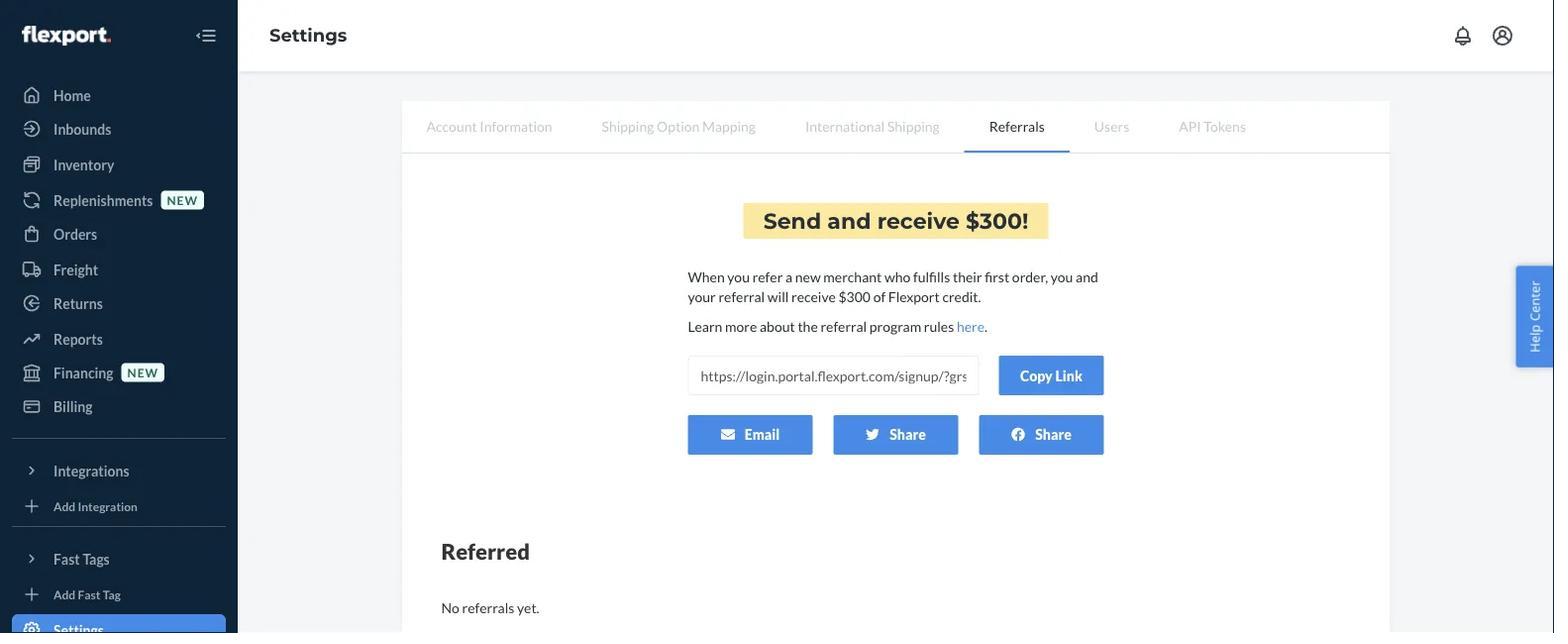 Task type: locate. For each thing, give the bounding box(es) containing it.
1 vertical spatial new
[[796, 268, 821, 285]]

and up merchant
[[828, 208, 872, 234]]

referral inside when you refer a new merchant who fulfills their first order, you and your referral will receive
[[719, 288, 765, 305]]

1 shipping from the left
[[602, 117, 654, 134]]

fulfills
[[914, 268, 951, 285]]

you
[[728, 268, 750, 285], [1051, 268, 1074, 285]]

international shipping tab
[[781, 101, 965, 151]]

1 vertical spatial receive
[[792, 288, 836, 305]]

fast
[[54, 551, 80, 567], [78, 587, 101, 601]]

replenishments
[[54, 192, 153, 209]]

0 horizontal spatial share
[[890, 426, 926, 443]]

1 horizontal spatial share
[[1036, 426, 1072, 443]]

add integration
[[54, 499, 138, 513]]

email link
[[688, 415, 813, 455]]

you left refer
[[728, 268, 750, 285]]

facebook image
[[1012, 427, 1026, 441]]

order,
[[1013, 268, 1049, 285]]

shipping left 'option'
[[602, 117, 654, 134]]

here link
[[957, 318, 985, 335]]

users tab
[[1070, 101, 1155, 151]]

2 vertical spatial new
[[127, 365, 159, 379]]

referral right the
[[821, 318, 867, 335]]

$300 down merchant
[[839, 288, 871, 305]]

returns
[[54, 295, 103, 312]]

new for financing
[[127, 365, 159, 379]]

inventory link
[[12, 149, 226, 180]]

billing link
[[12, 390, 226, 422]]

$300 up the first
[[966, 208, 1023, 234]]

new right a
[[796, 268, 821, 285]]

add
[[54, 499, 76, 513], [54, 587, 76, 601]]

1 vertical spatial add
[[54, 587, 76, 601]]

merchant
[[824, 268, 882, 285]]

international shipping
[[806, 117, 940, 134]]

settings link
[[270, 24, 347, 46]]

add integration link
[[12, 495, 226, 518]]

0 vertical spatial new
[[167, 193, 198, 207]]

help center
[[1527, 281, 1544, 353]]

2 horizontal spatial new
[[796, 268, 821, 285]]

referral
[[719, 288, 765, 305], [821, 318, 867, 335]]

tags
[[83, 551, 110, 567]]

rules
[[924, 318, 955, 335]]

0 vertical spatial and
[[828, 208, 872, 234]]

add down fast tags
[[54, 587, 76, 601]]

referrals
[[462, 599, 515, 616]]

you right order,
[[1051, 268, 1074, 285]]

share right twitter icon
[[890, 426, 926, 443]]

yet.
[[517, 599, 540, 616]]

new down reports link at the left of the page
[[127, 365, 159, 379]]

fast tags button
[[12, 543, 226, 575]]

will
[[768, 288, 789, 305]]

credit.
[[943, 288, 982, 305]]

new
[[167, 193, 198, 207], [796, 268, 821, 285], [127, 365, 159, 379]]

learn more about the referral program rules here .
[[688, 318, 988, 335]]

referred
[[442, 538, 530, 564]]

1 add from the top
[[54, 499, 76, 513]]

receive up the
[[792, 288, 836, 305]]

international
[[806, 117, 885, 134]]

0 horizontal spatial shipping
[[602, 117, 654, 134]]

add fast tag
[[54, 587, 121, 601]]

0 horizontal spatial new
[[127, 365, 159, 379]]

0 vertical spatial receive
[[878, 208, 960, 234]]

reports link
[[12, 323, 226, 355]]

.
[[985, 318, 988, 335]]

1 horizontal spatial receive
[[878, 208, 960, 234]]

2 shipping from the left
[[888, 117, 940, 134]]

add left integration
[[54, 499, 76, 513]]

1 vertical spatial and
[[1076, 268, 1099, 285]]

1 share from the left
[[890, 426, 926, 443]]

1 horizontal spatial you
[[1051, 268, 1074, 285]]

learn
[[688, 318, 723, 335]]

0 vertical spatial referral
[[719, 288, 765, 305]]

fast left tags
[[54, 551, 80, 567]]

2 you from the left
[[1051, 268, 1074, 285]]

envelope image
[[721, 427, 735, 441]]

share
[[890, 426, 926, 443], [1036, 426, 1072, 443]]

of
[[874, 288, 886, 305]]

$300
[[966, 208, 1023, 234], [839, 288, 871, 305]]

1 horizontal spatial share link
[[980, 415, 1105, 455]]

!
[[1023, 208, 1029, 234]]

receive
[[878, 208, 960, 234], [792, 288, 836, 305]]

open notifications image
[[1452, 24, 1476, 48]]

account information tab
[[402, 101, 577, 151]]

None text field
[[688, 356, 980, 396]]

integrations button
[[12, 455, 226, 487]]

1 horizontal spatial $300
[[966, 208, 1023, 234]]

about
[[760, 318, 795, 335]]

flexport
[[889, 288, 940, 305]]

home link
[[12, 79, 226, 111]]

0 horizontal spatial you
[[728, 268, 750, 285]]

billing
[[54, 398, 93, 415]]

integration
[[78, 499, 138, 513]]

0 horizontal spatial referral
[[719, 288, 765, 305]]

0 horizontal spatial $300
[[839, 288, 871, 305]]

shipping right "international"
[[888, 117, 940, 134]]

referrals tab
[[965, 101, 1070, 153]]

2 add from the top
[[54, 587, 76, 601]]

referral up more
[[719, 288, 765, 305]]

and right order,
[[1076, 268, 1099, 285]]

the
[[798, 318, 818, 335]]

information
[[480, 117, 553, 134]]

1 horizontal spatial new
[[167, 193, 198, 207]]

tokens
[[1204, 117, 1247, 134]]

link
[[1056, 367, 1083, 384]]

2 share from the left
[[1036, 426, 1072, 443]]

1 horizontal spatial shipping
[[888, 117, 940, 134]]

1 you from the left
[[728, 268, 750, 285]]

0 horizontal spatial receive
[[792, 288, 836, 305]]

shipping
[[602, 117, 654, 134], [888, 117, 940, 134]]

0 vertical spatial add
[[54, 499, 76, 513]]

1 share link from the left
[[834, 415, 959, 455]]

api tokens tab
[[1155, 101, 1271, 151]]

1 vertical spatial referral
[[821, 318, 867, 335]]

send and receive $300 !
[[764, 208, 1029, 234]]

and
[[828, 208, 872, 234], [1076, 268, 1099, 285]]

freight
[[54, 261, 98, 278]]

here
[[957, 318, 985, 335]]

0 vertical spatial fast
[[54, 551, 80, 567]]

refer
[[753, 268, 783, 285]]

fast left tag
[[78, 587, 101, 601]]

share link
[[834, 415, 959, 455], [980, 415, 1105, 455]]

new up orders link
[[167, 193, 198, 207]]

home
[[54, 87, 91, 104]]

share right facebook image
[[1036, 426, 1072, 443]]

receive up fulfills
[[878, 208, 960, 234]]

1 vertical spatial $300
[[839, 288, 871, 305]]

0 horizontal spatial share link
[[834, 415, 959, 455]]

tab list
[[402, 101, 1391, 154]]

flexport logo image
[[22, 26, 111, 46]]

1 horizontal spatial and
[[1076, 268, 1099, 285]]

inbounds
[[54, 120, 111, 137]]

share for facebook image
[[1036, 426, 1072, 443]]



Task type: vqa. For each thing, say whether or not it's contained in the screenshot.
the top Referral
yes



Task type: describe. For each thing, give the bounding box(es) containing it.
1 vertical spatial fast
[[78, 587, 101, 601]]

and inside when you refer a new merchant who fulfills their first order, you and your referral will receive
[[1076, 268, 1099, 285]]

a
[[786, 268, 793, 285]]

tag
[[103, 587, 121, 601]]

shipping option mapping
[[602, 117, 756, 134]]

new for replenishments
[[167, 193, 198, 207]]

tab list containing account information
[[402, 101, 1391, 154]]

users
[[1095, 117, 1130, 134]]

integrations
[[54, 462, 129, 479]]

freight link
[[12, 254, 226, 285]]

copy
[[1021, 367, 1053, 384]]

account
[[427, 117, 477, 134]]

twitter image
[[866, 427, 880, 441]]

fast inside dropdown button
[[54, 551, 80, 567]]

option
[[657, 117, 700, 134]]

account information
[[427, 117, 553, 134]]

financing
[[54, 364, 114, 381]]

no
[[442, 599, 460, 616]]

0 horizontal spatial and
[[828, 208, 872, 234]]

your
[[688, 288, 716, 305]]

1 horizontal spatial referral
[[821, 318, 867, 335]]

receive inside when you refer a new merchant who fulfills their first order, you and your referral will receive
[[792, 288, 836, 305]]

close navigation image
[[194, 24, 218, 48]]

their
[[953, 268, 983, 285]]

api
[[1180, 117, 1202, 134]]

inventory
[[54, 156, 114, 173]]

send
[[764, 208, 822, 234]]

copy link button
[[999, 356, 1105, 396]]

copy link
[[1021, 367, 1083, 384]]

referrals
[[990, 117, 1045, 134]]

settings
[[270, 24, 347, 46]]

orders
[[54, 225, 97, 242]]

inbounds link
[[12, 113, 226, 145]]

when
[[688, 268, 725, 285]]

2 share link from the left
[[980, 415, 1105, 455]]

returns link
[[12, 287, 226, 319]]

reports
[[54, 331, 103, 347]]

orders link
[[12, 218, 226, 250]]

api tokens
[[1180, 117, 1247, 134]]

new inside when you refer a new merchant who fulfills their first order, you and your referral will receive
[[796, 268, 821, 285]]

first
[[985, 268, 1010, 285]]

$300 of flexport credit.
[[839, 288, 982, 305]]

who
[[885, 268, 911, 285]]

email
[[745, 426, 780, 443]]

add for add integration
[[54, 499, 76, 513]]

help center button
[[1517, 266, 1555, 368]]

add fast tag link
[[12, 583, 226, 607]]

no referrals yet.
[[442, 599, 540, 616]]

add for add fast tag
[[54, 587, 76, 601]]

more
[[725, 318, 757, 335]]

0 vertical spatial $300
[[966, 208, 1023, 234]]

help
[[1527, 325, 1544, 353]]

center
[[1527, 281, 1544, 321]]

shipping option mapping tab
[[577, 101, 781, 151]]

program
[[870, 318, 922, 335]]

fast tags
[[54, 551, 110, 567]]

mapping
[[703, 117, 756, 134]]

share for twitter icon
[[890, 426, 926, 443]]

open account menu image
[[1492, 24, 1515, 48]]

when you refer a new merchant who fulfills their first order, you and your referral will receive
[[688, 268, 1099, 305]]



